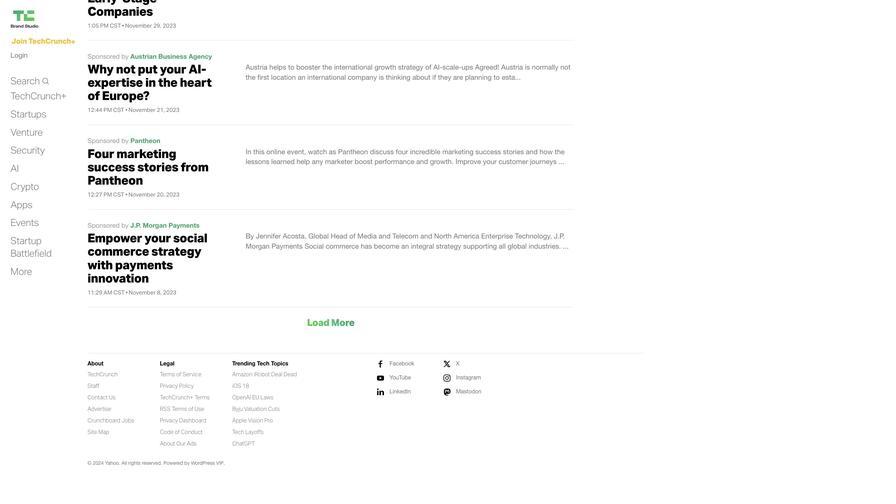 Task type: describe. For each thing, give the bounding box(es) containing it.
by right powered at bottom left
[[184, 461, 190, 467]]

join
[[11, 36, 27, 46]]

openai eu laws
[[232, 394, 274, 401]]

stories inside sponsored by pantheon four marketing success stories from pantheon 12:27 pm cst • november 20, 2023
[[137, 159, 178, 175]]

crunchboard jobs
[[88, 418, 134, 425]]

amazon
[[232, 371, 253, 378]]

deal
[[271, 371, 282, 378]]

cuts
[[268, 406, 280, 413]]

pantheon inside in this online event, watch as pantheon discuss four incredible marketing success stories and how the lessons learned help any marketer boost performance and growth. improve your customer journeys ...
[[338, 148, 368, 156]]

if
[[433, 73, 436, 81]]

20,
[[157, 191, 165, 198]]

rss terms of use link
[[160, 406, 204, 413]]

customer
[[499, 158, 528, 166]]

0 vertical spatial to
[[288, 63, 295, 71]]

dashboard
[[179, 418, 206, 425]]

from
[[181, 159, 209, 175]]

marketer
[[325, 158, 353, 166]]

• inside sponsored by pantheon four marketing success stories from pantheon 12:27 pm cst • november 20, 2023
[[125, 191, 128, 198]]

• inside sponsored by j.p. morgan payments empower your social commerce strategy with payments innovation 11:29 am cst • november 8, 2023
[[126, 289, 128, 296]]

chatgpt
[[232, 441, 255, 448]]

of right code
[[175, 429, 180, 436]]

pro
[[265, 418, 273, 425]]

help
[[297, 158, 310, 166]]

sponsored for empower your social commerce strategy with payments innovation
[[88, 222, 120, 229]]

powered
[[164, 461, 183, 467]]

apple vision pro
[[232, 418, 273, 425]]

enterprise
[[482, 232, 513, 240]]

success inside in this online event, watch as pantheon discuss four incredible marketing success stories and how the lessons learned help any marketer boost performance and growth. improve your customer journeys ...
[[476, 148, 501, 156]]

ai- for of
[[434, 63, 443, 71]]

techcrunch+ for techcrunch+ terms
[[160, 394, 193, 401]]

agency
[[189, 52, 212, 60]]

america
[[454, 232, 480, 240]]

your inside in this online event, watch as pantheon discuss four incredible marketing success stories and how the lessons learned help any marketer boost performance and growth. improve your customer journeys ...
[[483, 158, 497, 166]]

byju valuation cuts link
[[232, 406, 280, 413]]

1 austria from the left
[[246, 63, 268, 71]]

by
[[246, 232, 254, 240]]

stories inside in this online event, watch as pantheon discuss four incredible marketing success stories and how the lessons learned help any marketer boost performance and growth. improve your customer journeys ...
[[503, 148, 524, 156]]

growth.
[[430, 158, 454, 166]]

11:29
[[88, 289, 102, 296]]

of inside austria helps to booster the international growth strategy of ai-scale-ups agreed! austria is normally not the first location an international company is thinking about if they are planning to esta...
[[426, 63, 432, 71]]

the left first
[[246, 73, 256, 81]]

0 vertical spatial terms
[[160, 371, 175, 378]]

company
[[348, 73, 377, 81]]

acosta,
[[283, 232, 307, 240]]

openai eu laws link
[[232, 394, 274, 402]]

2 vertical spatial pantheon
[[88, 173, 143, 188]]

j.p. inside by jennifer acosta, global head of media and telecom and north america enterprise technology, j.p. morgan payments social commerce has become an integral strategy supporting all global industries. ...
[[554, 232, 565, 240]]

.
[[224, 461, 225, 467]]

rss
[[160, 406, 171, 413]]

youtube image
[[377, 375, 384, 382]]

austria helps to booster the international growth strategy of ai-scale-ups agreed! austria is normally not the first location an international company is thinking about if they are planning to esta...
[[246, 63, 571, 81]]

november inside sponsored by austrian business agency why not put your ai- expertise in the heart of europe? 12:44 pm cst • november 21, 2023
[[129, 107, 156, 114]]

by for why
[[122, 52, 129, 60]]

the inside in this online event, watch as pantheon discuss four incredible marketing success stories and how the lessons learned help any marketer boost performance and growth. improve your customer journeys ...
[[555, 148, 565, 156]]

an inside austria helps to booster the international growth strategy of ai-scale-ups agreed! austria is normally not the first location an international company is thinking about if they are planning to esta...
[[298, 73, 306, 81]]

contact us link
[[88, 394, 116, 402]]

techcrunch image
[[11, 11, 39, 29]]

of up 'privacy policy'
[[176, 371, 181, 378]]

terms of service
[[160, 371, 202, 378]]

privacy policy link
[[160, 383, 194, 390]]

commerce inside by jennifer acosta, global head of media and telecom and north america enterprise technology, j.p. morgan payments social commerce has become an integral strategy supporting all global industries. ...
[[326, 242, 359, 250]]

pantheon link
[[131, 137, 160, 145]]

four
[[396, 148, 408, 156]]

about for about our ads
[[160, 441, 175, 448]]

12:27
[[88, 191, 102, 198]]

apps link
[[11, 198, 32, 211]]

events link
[[11, 217, 39, 229]]

tech layoffs link
[[232, 429, 264, 437]]

by for success
[[122, 137, 129, 145]]

events
[[11, 217, 39, 229]]

staff
[[88, 383, 99, 390]]

about link
[[88, 360, 104, 368]]

more inside button
[[331, 317, 355, 329]]

topics
[[271, 360, 289, 367]]

cst right 1:05 at the left
[[110, 22, 121, 29]]

contact us
[[88, 394, 116, 401]]

with
[[88, 257, 113, 273]]

0 vertical spatial techcrunch link
[[11, 11, 81, 29]]

amazon irobot deal dead link
[[232, 371, 297, 379]]

ai link
[[11, 162, 19, 175]]

byju valuation cuts
[[232, 406, 280, 413]]

crypto
[[11, 180, 39, 193]]

media
[[358, 232, 377, 240]]

x image
[[444, 361, 451, 368]]

why
[[88, 61, 114, 77]]

incredible
[[410, 148, 441, 156]]

use
[[195, 406, 204, 413]]

load more button
[[88, 307, 574, 338]]

crunchboard jobs link
[[88, 418, 134, 425]]

... inside by jennifer acosta, global head of media and telecom and north america enterprise technology, j.p. morgan payments social commerce has become an integral strategy supporting all global industries. ...
[[563, 242, 569, 250]]

load
[[307, 317, 330, 329]]

0 vertical spatial pm
[[100, 22, 109, 29]]

©
[[88, 461, 91, 467]]

success inside sponsored by pantheon four marketing success stories from pantheon 12:27 pm cst • november 20, 2023
[[88, 159, 135, 175]]

as
[[329, 148, 336, 156]]

wordpress vip link
[[191, 461, 224, 467]]

cst inside sponsored by austrian business agency why not put your ai- expertise in the heart of europe? 12:44 pm cst • november 21, 2023
[[113, 107, 124, 114]]

dead
[[284, 371, 297, 378]]

any
[[312, 158, 323, 166]]

in
[[246, 148, 252, 156]]

are
[[454, 73, 463, 81]]

contact
[[88, 394, 108, 401]]

instagram image
[[444, 375, 451, 382]]

advertise
[[88, 406, 111, 413]]

november left 29,
[[125, 22, 152, 29]]

1 vertical spatial international
[[308, 73, 346, 81]]

an inside by jennifer acosta, global head of media and telecom and north america enterprise technology, j.p. morgan payments social commerce has become an integral strategy supporting all global industries. ...
[[402, 242, 409, 250]]

techcrunch+ terms link
[[160, 394, 210, 402]]

chatgpt link
[[232, 441, 255, 448]]

morgan inside by jennifer acosta, global head of media and telecom and north america enterprise technology, j.p. morgan payments social commerce has become an integral strategy supporting all global industries. ...
[[246, 242, 270, 250]]

jobs
[[122, 418, 134, 425]]

privacy for privacy dashboard
[[160, 418, 178, 425]]

eu
[[252, 394, 259, 401]]

1 horizontal spatial techcrunch
[[88, 371, 118, 378]]

global
[[309, 232, 329, 240]]

login link
[[11, 49, 28, 62]]

• right 1:05 at the left
[[122, 22, 124, 29]]

not inside austria helps to booster the international growth strategy of ai-scale-ups agreed! austria is normally not the first location an international company is thinking about if they are planning to esta...
[[561, 63, 571, 71]]

why not put your ai- expertise in the heart of europe? link
[[88, 61, 212, 103]]

of inside by jennifer acosta, global head of media and telecom and north america enterprise technology, j.p. morgan payments social commerce has become an integral strategy supporting all global industries. ...
[[350, 232, 356, 240]]

site
[[88, 429, 97, 436]]



Task type: locate. For each thing, give the bounding box(es) containing it.
ios 18 link
[[232, 383, 249, 390]]

2 sponsored from the top
[[88, 137, 120, 145]]

join techcrunch +
[[11, 36, 75, 46]]

1 vertical spatial about
[[160, 441, 175, 448]]

terms for rss terms of use
[[172, 406, 187, 413]]

service
[[183, 371, 202, 378]]

tech inside tech layoffs link
[[232, 429, 244, 436]]

1 vertical spatial more
[[331, 317, 355, 329]]

the
[[322, 63, 332, 71], [246, 73, 256, 81], [158, 75, 178, 90], [555, 148, 565, 156]]

1 vertical spatial sponsored
[[88, 137, 120, 145]]

strategy inside by jennifer acosta, global head of media and telecom and north america enterprise technology, j.p. morgan payments social commerce has become an integral strategy supporting all global industries. ...
[[436, 242, 462, 250]]

november left 8,
[[129, 289, 156, 296]]

mastodon image
[[444, 389, 451, 396]]

pm inside sponsored by austrian business agency why not put your ai- expertise in the heart of europe? 12:44 pm cst • november 21, 2023
[[104, 107, 112, 114]]

1 horizontal spatial about
[[160, 441, 175, 448]]

0 horizontal spatial ai-
[[189, 61, 206, 77]]

integral
[[411, 242, 434, 250]]

november
[[125, 22, 152, 29], [129, 107, 156, 114], [129, 191, 156, 198], [129, 289, 156, 296]]

cst right am at the bottom
[[114, 289, 125, 296]]

november inside sponsored by j.p. morgan payments empower your social commerce strategy with payments innovation 11:29 am cst • november 8, 2023
[[129, 289, 156, 296]]

tech inside trending tech topics link
[[257, 360, 270, 367]]

1 horizontal spatial techcrunch+
[[160, 394, 193, 401]]

not right normally
[[561, 63, 571, 71]]

ai- down the agency
[[189, 61, 206, 77]]

stories
[[503, 148, 524, 156], [137, 159, 178, 175]]

... right journeys
[[559, 158, 565, 166]]

by
[[122, 52, 129, 60], [122, 137, 129, 145], [122, 222, 129, 229], [184, 461, 190, 467]]

techcrunch inside join techcrunch +
[[28, 36, 71, 46]]

terms down legal link
[[160, 371, 175, 378]]

startup battlefield link
[[11, 235, 52, 260]]

2 vertical spatial pm
[[104, 191, 112, 198]]

location
[[271, 73, 296, 81]]

0 horizontal spatial marketing
[[117, 146, 176, 161]]

0 horizontal spatial techcrunch+
[[11, 90, 67, 102]]

pantheon up four marketing success stories from pantheon link
[[131, 137, 160, 145]]

1 horizontal spatial techcrunch link
[[88, 371, 118, 379]]

29,
[[153, 22, 161, 29]]

0 horizontal spatial to
[[288, 63, 295, 71]]

1 vertical spatial techcrunch+
[[160, 394, 193, 401]]

2023 right 29,
[[163, 22, 176, 29]]

1 vertical spatial payments
[[272, 242, 303, 250]]

not down austrian
[[116, 61, 135, 77]]

more down battlefield
[[11, 265, 32, 278]]

1 horizontal spatial tech
[[257, 360, 270, 367]]

payments down acosta,
[[272, 242, 303, 250]]

and up become
[[379, 232, 391, 240]]

austrian business agency link
[[131, 52, 212, 61]]

about for about link
[[88, 360, 104, 367]]

they
[[438, 73, 452, 81]]

1 horizontal spatial an
[[402, 242, 409, 250]]

0 horizontal spatial stories
[[137, 159, 178, 175]]

1 vertical spatial is
[[379, 73, 384, 81]]

pm
[[100, 22, 109, 29], [104, 107, 112, 114], [104, 191, 112, 198]]

• right 12:27
[[125, 191, 128, 198]]

of inside sponsored by austrian business agency why not put your ai- expertise in the heart of europe? 12:44 pm cst • november 21, 2023
[[88, 88, 100, 103]]

1 horizontal spatial not
[[561, 63, 571, 71]]

0 horizontal spatial an
[[298, 73, 306, 81]]

sponsored up empower at the left of page
[[88, 222, 120, 229]]

1 vertical spatial tech
[[232, 429, 244, 436]]

startup
[[11, 235, 42, 247]]

europe?
[[102, 88, 149, 103]]

0 horizontal spatial morgan
[[143, 222, 167, 229]]

0 vertical spatial j.p.
[[131, 222, 141, 229]]

techcrunch+ link
[[11, 90, 67, 102]]

morgan down by
[[246, 242, 270, 250]]

of up the 12:44 on the top of the page
[[88, 88, 100, 103]]

search image
[[42, 78, 49, 85]]

0 horizontal spatial not
[[116, 61, 135, 77]]

strategy up "about"
[[398, 63, 424, 71]]

commerce down head
[[326, 242, 359, 250]]

payments up 'social'
[[169, 222, 200, 229]]

0 vertical spatial success
[[476, 148, 501, 156]]

pm inside sponsored by pantheon four marketing success stories from pantheon 12:27 pm cst • november 20, 2023
[[104, 191, 112, 198]]

... inside in this online event, watch as pantheon discuss four incredible marketing success stories and how the lessons learned help any marketer boost performance and growth. improve your customer journeys ...
[[559, 158, 565, 166]]

ads
[[187, 441, 197, 448]]

j.p. up industries. at bottom
[[554, 232, 565, 240]]

four marketing success stories from pantheon link
[[88, 146, 209, 188]]

ai- inside sponsored by austrian business agency why not put your ai- expertise in the heart of europe? 12:44 pm cst • november 21, 2023
[[189, 61, 206, 77]]

ios
[[232, 383, 241, 390]]

sponsored inside sponsored by austrian business agency why not put your ai- expertise in the heart of europe? 12:44 pm cst • november 21, 2023
[[88, 52, 120, 60]]

by inside sponsored by austrian business agency why not put your ai- expertise in the heart of europe? 12:44 pm cst • november 21, 2023
[[122, 52, 129, 60]]

0 vertical spatial stories
[[503, 148, 524, 156]]

linkedin
[[390, 389, 411, 395]]

and left how
[[526, 148, 538, 156]]

your down the austrian business agency link
[[160, 61, 186, 77]]

1 vertical spatial pantheon
[[338, 148, 368, 156]]

more right load on the left bottom of page
[[331, 317, 355, 329]]

1 vertical spatial success
[[88, 159, 135, 175]]

has
[[361, 242, 372, 250]]

payments inside by jennifer acosta, global head of media and telecom and north america enterprise technology, j.p. morgan payments social commerce has become an integral strategy supporting all global industries. ...
[[272, 242, 303, 250]]

cst down europe?
[[113, 107, 124, 114]]

0 horizontal spatial strategy
[[152, 244, 201, 259]]

0 vertical spatial more
[[11, 265, 32, 278]]

0 horizontal spatial techcrunch
[[28, 36, 71, 46]]

0 vertical spatial pantheon
[[131, 137, 160, 145]]

by left pantheon link
[[122, 137, 129, 145]]

austria up esta...
[[502, 63, 523, 71]]

telecom
[[393, 232, 419, 240]]

ai
[[11, 162, 19, 174]]

crypto link
[[11, 180, 39, 193]]

0 vertical spatial techcrunch
[[28, 36, 71, 46]]

2023 inside sponsored by j.p. morgan payments empower your social commerce strategy with payments innovation 11:29 am cst • november 8, 2023
[[163, 289, 177, 296]]

venture
[[11, 126, 43, 138]]

0 horizontal spatial payments
[[169, 222, 200, 229]]

by up empower at the left of page
[[122, 222, 129, 229]]

• inside sponsored by austrian business agency why not put your ai- expertise in the heart of europe? 12:44 pm cst • november 21, 2023
[[125, 107, 128, 114]]

pantheon up boost
[[338, 148, 368, 156]]

search
[[11, 74, 40, 87]]

ai- up 'if'
[[434, 63, 443, 71]]

0 vertical spatial ...
[[559, 158, 565, 166]]

ios 18
[[232, 383, 249, 390]]

1 horizontal spatial morgan
[[246, 242, 270, 250]]

techcrunch+
[[11, 90, 67, 102], [160, 394, 193, 401]]

0 vertical spatial international
[[334, 63, 373, 71]]

1 vertical spatial your
[[483, 158, 497, 166]]

sponsored up four
[[88, 137, 120, 145]]

by left austrian
[[122, 52, 129, 60]]

2023 inside sponsored by austrian business agency why not put your ai- expertise in the heart of europe? 12:44 pm cst • november 21, 2023
[[166, 107, 180, 114]]

1 vertical spatial j.p.
[[554, 232, 565, 240]]

the right how
[[555, 148, 565, 156]]

normally
[[532, 63, 559, 71]]

1 horizontal spatial ai-
[[434, 63, 443, 71]]

sponsored inside sponsored by j.p. morgan payments empower your social commerce strategy with payments innovation 11:29 am cst • november 8, 2023
[[88, 222, 120, 229]]

marketing inside sponsored by pantheon four marketing success stories from pantheon 12:27 pm cst • november 20, 2023
[[117, 146, 176, 161]]

trending tech topics
[[232, 360, 289, 367]]

social
[[173, 231, 207, 246]]

by for empower
[[122, 222, 129, 229]]

heart
[[180, 75, 212, 90]]

0 horizontal spatial about
[[88, 360, 104, 367]]

1 vertical spatial ...
[[563, 242, 569, 250]]

1 horizontal spatial austria
[[502, 63, 523, 71]]

payments inside sponsored by j.p. morgan payments empower your social commerce strategy with payments innovation 11:29 am cst • november 8, 2023
[[169, 222, 200, 229]]

to up the location
[[288, 63, 295, 71]]

1 vertical spatial pm
[[104, 107, 112, 114]]

terms up privacy dashboard
[[172, 406, 187, 413]]

strategy down 'j.p. morgan payments' link
[[152, 244, 201, 259]]

1 horizontal spatial marketing
[[443, 148, 474, 156]]

to down agreed!
[[494, 73, 500, 81]]

cst inside sponsored by pantheon four marketing success stories from pantheon 12:27 pm cst • november 20, 2023
[[113, 191, 124, 198]]

• down the innovation
[[126, 289, 128, 296]]

austrian
[[131, 52, 157, 60]]

techcrunch+ for techcrunch+
[[11, 90, 67, 102]]

apps
[[11, 198, 32, 211]]

0 vertical spatial payments
[[169, 222, 200, 229]]

1 vertical spatial stories
[[137, 159, 178, 175]]

© 2024 yahoo. all rights reserved. powered by wordpress vip .
[[88, 461, 225, 467]]

1 sponsored from the top
[[88, 52, 120, 60]]

the inside sponsored by austrian business agency why not put your ai- expertise in the heart of europe? 12:44 pm cst • november 21, 2023
[[158, 75, 178, 90]]

of up "about"
[[426, 63, 432, 71]]

1 vertical spatial privacy
[[160, 418, 178, 425]]

sponsored up why
[[88, 52, 120, 60]]

terms for techcrunch+ terms
[[195, 394, 210, 401]]

1 vertical spatial techcrunch
[[88, 371, 118, 378]]

scale-
[[443, 63, 462, 71]]

2023 right 20,
[[166, 191, 180, 198]]

2 privacy from the top
[[160, 418, 178, 425]]

sponsored for why not put your ai- expertise in the heart of europe?
[[88, 52, 120, 60]]

your inside sponsored by j.p. morgan payments empower your social commerce strategy with payments innovation 11:29 am cst • november 8, 2023
[[144, 231, 171, 246]]

2 vertical spatial sponsored
[[88, 222, 120, 229]]

+
[[71, 37, 75, 46]]

j.p. inside sponsored by j.p. morgan payments empower your social commerce strategy with payments innovation 11:29 am cst • november 8, 2023
[[131, 222, 141, 229]]

• down europe?
[[125, 107, 128, 114]]

global
[[508, 242, 527, 250]]

0 vertical spatial your
[[160, 61, 186, 77]]

2 horizontal spatial strategy
[[436, 242, 462, 250]]

mastodon
[[456, 389, 482, 395]]

0 vertical spatial about
[[88, 360, 104, 367]]

strategy inside austria helps to booster the international growth strategy of ai-scale-ups agreed! austria is normally not the first location an international company is thinking about if they are planning to esta...
[[398, 63, 424, 71]]

your down 'j.p. morgan payments' link
[[144, 231, 171, 246]]

1 horizontal spatial strategy
[[398, 63, 424, 71]]

facebook image
[[377, 361, 384, 368]]

21,
[[157, 107, 165, 114]]

pm right 1:05 at the left
[[100, 22, 109, 29]]

techcrunch+ down search icon at the top of the page
[[11, 90, 67, 102]]

an down the telecom
[[402, 242, 409, 250]]

commerce inside sponsored by j.p. morgan payments empower your social commerce strategy with payments innovation 11:29 am cst • november 8, 2023
[[88, 244, 149, 259]]

not inside sponsored by austrian business agency why not put your ai- expertise in the heart of europe? 12:44 pm cst • november 21, 2023
[[116, 61, 135, 77]]

sponsored for four marketing success stories from pantheon
[[88, 137, 120, 145]]

1 horizontal spatial stories
[[503, 148, 524, 156]]

2023 right 8,
[[163, 289, 177, 296]]

jennifer
[[256, 232, 281, 240]]

stories up 20,
[[137, 159, 178, 175]]

2023 right the 21,
[[166, 107, 180, 114]]

0 horizontal spatial more
[[11, 265, 32, 278]]

1 horizontal spatial to
[[494, 73, 500, 81]]

conduct
[[181, 429, 203, 436]]

agreed!
[[475, 63, 500, 71]]

0 vertical spatial an
[[298, 73, 306, 81]]

privacy dashboard link
[[160, 418, 206, 425]]

1 horizontal spatial success
[[476, 148, 501, 156]]

0 horizontal spatial tech
[[232, 429, 244, 436]]

1 horizontal spatial payments
[[272, 242, 303, 250]]

techcrunch down about link
[[88, 371, 118, 378]]

2 vertical spatial terms
[[172, 406, 187, 413]]

1 vertical spatial terms
[[195, 394, 210, 401]]

sponsored by austrian business agency why not put your ai- expertise in the heart of europe? 12:44 pm cst • november 21, 2023
[[88, 52, 212, 114]]

pm right 12:27
[[104, 191, 112, 198]]

strategy down the north
[[436, 242, 462, 250]]

november left the 21,
[[129, 107, 156, 114]]

map
[[98, 429, 109, 436]]

... right industries. at bottom
[[563, 242, 569, 250]]

terms up use at left bottom
[[195, 394, 210, 401]]

techcrunch link up join techcrunch +
[[11, 11, 81, 29]]

0 horizontal spatial techcrunch link
[[11, 11, 81, 29]]

8,
[[157, 289, 162, 296]]

about down code
[[160, 441, 175, 448]]

0 horizontal spatial is
[[379, 73, 384, 81]]

0 vertical spatial techcrunch+
[[11, 90, 67, 102]]

yahoo.
[[105, 461, 120, 467]]

pm right the 12:44 on the top of the page
[[104, 107, 112, 114]]

2 vertical spatial your
[[144, 231, 171, 246]]

and down incredible
[[417, 158, 428, 166]]

more link
[[11, 265, 32, 278]]

techcrunch link down about link
[[88, 371, 118, 379]]

your inside sponsored by austrian business agency why not put your ai- expertise in the heart of europe? 12:44 pm cst • november 21, 2023
[[160, 61, 186, 77]]

empower your social commerce strategy with payments innovation link
[[88, 231, 207, 286]]

staff link
[[88, 383, 99, 390]]

12:44
[[88, 107, 102, 114]]

1 vertical spatial to
[[494, 73, 500, 81]]

cst inside sponsored by j.p. morgan payments empower your social commerce strategy with payments innovation 11:29 am cst • november 8, 2023
[[114, 289, 125, 296]]

international up company
[[334, 63, 373, 71]]

success up improve
[[476, 148, 501, 156]]

login
[[11, 51, 28, 60]]

techcrunch right join
[[28, 36, 71, 46]]

ai- inside austria helps to booster the international growth strategy of ai-scale-ups agreed! austria is normally not the first location an international company is thinking about if they are planning to esta...
[[434, 63, 443, 71]]

0 vertical spatial privacy
[[160, 383, 178, 390]]

marketing up improve
[[443, 148, 474, 156]]

us
[[109, 394, 116, 401]]

success up 12:27
[[88, 159, 135, 175]]

openai
[[232, 394, 251, 401]]

1 vertical spatial techcrunch link
[[88, 371, 118, 379]]

0 vertical spatial sponsored
[[88, 52, 120, 60]]

rss terms of use
[[160, 406, 204, 413]]

watch
[[308, 148, 327, 156]]

pantheon up 12:27
[[88, 173, 143, 188]]

the right 'booster'
[[322, 63, 332, 71]]

0 horizontal spatial j.p.
[[131, 222, 141, 229]]

linkedin image
[[377, 389, 384, 396]]

privacy down terms of service link
[[160, 383, 178, 390]]

1 horizontal spatial more
[[331, 317, 355, 329]]

0 horizontal spatial austria
[[246, 63, 268, 71]]

the right in
[[158, 75, 178, 90]]

1 horizontal spatial is
[[525, 63, 530, 71]]

journeys
[[530, 158, 557, 166]]

strategy
[[398, 63, 424, 71], [436, 242, 462, 250], [152, 244, 201, 259]]

1 vertical spatial morgan
[[246, 242, 270, 250]]

is left normally
[[525, 63, 530, 71]]

by inside sponsored by pantheon four marketing success stories from pantheon 12:27 pm cst • november 20, 2023
[[122, 137, 129, 145]]

privacy for privacy policy
[[160, 383, 178, 390]]

austria
[[246, 63, 268, 71], [502, 63, 523, 71]]

0 vertical spatial is
[[525, 63, 530, 71]]

tech down 'apple'
[[232, 429, 244, 436]]

is down growth
[[379, 73, 384, 81]]

an down 'booster'
[[298, 73, 306, 81]]

by inside sponsored by j.p. morgan payments empower your social commerce strategy with payments innovation 11:29 am cst • november 8, 2023
[[122, 222, 129, 229]]

1:05
[[88, 22, 99, 29]]

lessons
[[246, 158, 270, 166]]

international down 'booster'
[[308, 73, 346, 81]]

strategy inside sponsored by j.p. morgan payments empower your social commerce strategy with payments innovation 11:29 am cst • november 8, 2023
[[152, 244, 201, 259]]

1 horizontal spatial commerce
[[326, 242, 359, 250]]

battlefield
[[11, 247, 52, 260]]

techcrunch link containing techcrunch
[[88, 371, 118, 379]]

marketing down pantheon link
[[117, 146, 176, 161]]

of
[[426, 63, 432, 71], [88, 88, 100, 103], [350, 232, 356, 240], [176, 371, 181, 378], [188, 406, 193, 413], [175, 429, 180, 436]]

2 austria from the left
[[502, 63, 523, 71]]

of left use at left bottom
[[188, 406, 193, 413]]

techcrunch+ down privacy policy link
[[160, 394, 193, 401]]

ai- for your
[[189, 61, 206, 77]]

1 horizontal spatial j.p.
[[554, 232, 565, 240]]

0 horizontal spatial success
[[88, 159, 135, 175]]

2024
[[93, 461, 104, 467]]

social
[[305, 242, 324, 250]]

expertise
[[88, 75, 143, 90]]

about up staff
[[88, 360, 104, 367]]

2023 inside sponsored by pantheon four marketing success stories from pantheon 12:27 pm cst • november 20, 2023
[[166, 191, 180, 198]]

3 sponsored from the top
[[88, 222, 120, 229]]

1 vertical spatial an
[[402, 242, 409, 250]]

of right head
[[350, 232, 356, 240]]

how
[[540, 148, 553, 156]]

trending tech topics link
[[232, 360, 289, 368]]

commerce
[[326, 242, 359, 250], [88, 244, 149, 259]]

morgan down 20,
[[143, 222, 167, 229]]

november left 20,
[[129, 191, 156, 198]]

morgan inside sponsored by j.p. morgan payments empower your social commerce strategy with payments innovation 11:29 am cst • november 8, 2023
[[143, 222, 167, 229]]

0 vertical spatial morgan
[[143, 222, 167, 229]]

commerce up the innovation
[[88, 244, 149, 259]]

marketing inside in this online event, watch as pantheon discuss four incredible marketing success stories and how the lessons learned help any marketer boost performance and growth. improve your customer journeys ...
[[443, 148, 474, 156]]

stories up customer
[[503, 148, 524, 156]]

ups
[[462, 63, 473, 71]]

cst right 12:27
[[113, 191, 124, 198]]

performance
[[375, 158, 415, 166]]

and up integral
[[421, 232, 433, 240]]

code of conduct link
[[160, 429, 203, 437]]

reserved.
[[142, 461, 162, 467]]

1 privacy from the top
[[160, 383, 178, 390]]

amazon irobot deal dead
[[232, 371, 297, 378]]

tech up irobot
[[257, 360, 270, 367]]

sponsored inside sponsored by pantheon four marketing success stories from pantheon 12:27 pm cst • november 20, 2023
[[88, 137, 120, 145]]

austria up first
[[246, 63, 268, 71]]

your right improve
[[483, 158, 497, 166]]

j.p. up empower at the left of page
[[131, 222, 141, 229]]

youtube
[[390, 375, 411, 381]]

0 vertical spatial tech
[[257, 360, 270, 367]]

0 horizontal spatial commerce
[[88, 244, 149, 259]]

november inside sponsored by pantheon four marketing success stories from pantheon 12:27 pm cst • november 20, 2023
[[129, 191, 156, 198]]

sponsored by j.p. morgan payments empower your social commerce strategy with payments innovation 11:29 am cst • november 8, 2023
[[88, 222, 207, 296]]

privacy up code
[[160, 418, 178, 425]]



Task type: vqa. For each thing, say whether or not it's contained in the screenshot.
sensitive within the "SECURITY INDIAN STATE GOVERNMENT FIXES WEBSITE BUGS THAT EXPOSED RESIDENTS' SENSITIVE DOCUMENTS JAGMEET SINGH 10:00 PM CST • JANUARY 28, 2024"
no



